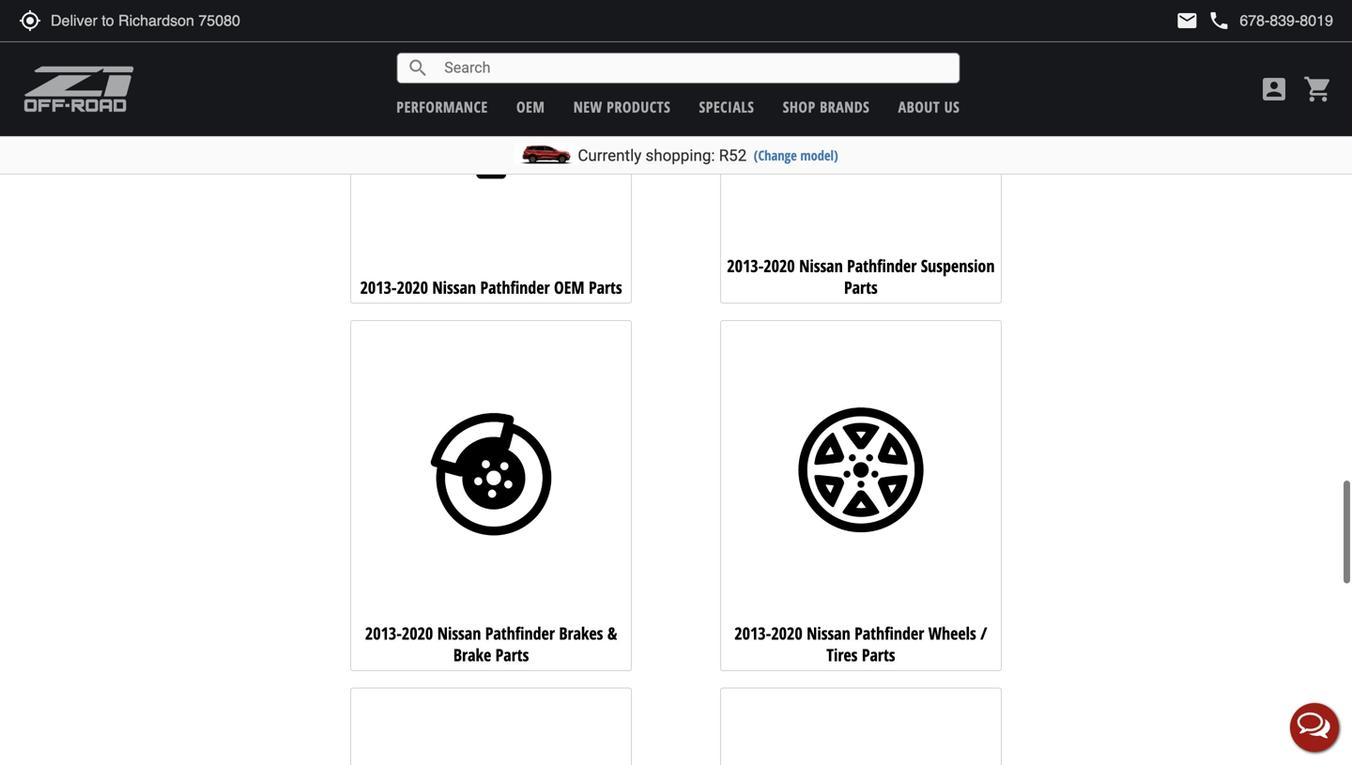 Task type: describe. For each thing, give the bounding box(es) containing it.
mail
[[1176, 9, 1198, 32]]

wheels
[[928, 622, 976, 645]]

performance link
[[397, 97, 488, 117]]

(change
[[754, 146, 797, 164]]

search
[[407, 57, 429, 79]]

phone
[[1208, 9, 1230, 32]]

currently shopping: r52 (change model)
[[578, 146, 838, 165]]

2013-2020 nissan pathfinder wheels / tires parts link
[[720, 320, 1002, 671]]

pathfinder for wheels
[[855, 622, 924, 645]]

shop brands
[[783, 97, 870, 117]]

z1 motorsports logo image
[[23, 66, 135, 113]]

mail phone
[[1176, 9, 1230, 32]]

0 horizontal spatial oem
[[516, 97, 545, 117]]

r52brakes image
[[356, 339, 627, 610]]

new
[[573, 97, 603, 117]]

pathfinder for brakes
[[485, 622, 555, 645]]

shop
[[783, 97, 816, 117]]

us
[[944, 97, 960, 117]]

oem link
[[516, 97, 545, 117]]

shopping_cart link
[[1299, 74, 1333, 104]]

mail link
[[1176, 9, 1198, 32]]

products
[[607, 97, 671, 117]]

2020 for 2013-2020 nissan pathfinder wheels / tires parts
[[771, 622, 802, 645]]

tires
[[826, 644, 858, 667]]

about us
[[898, 97, 960, 117]]

pathfinder for oem
[[480, 276, 550, 299]]

(change model) link
[[754, 146, 838, 164]]

new products
[[573, 97, 671, 117]]

nissan for 2013-2020 nissan pathfinder oem  parts
[[432, 276, 476, 299]]

account_box
[[1259, 74, 1289, 104]]

2020 for 2013-2020 nissan pathfinder suspension parts
[[764, 255, 795, 278]]

r52
[[719, 146, 747, 165]]

about
[[898, 97, 940, 117]]

parts inside 2013-2020 nissan pathfinder wheels / tires parts
[[862, 644, 895, 667]]

my_location
[[19, 9, 41, 32]]

1 vertical spatial oem
[[554, 276, 585, 299]]

r52wheels / tires image
[[725, 339, 996, 610]]



Task type: locate. For each thing, give the bounding box(es) containing it.
new products link
[[573, 97, 671, 117]]

2020 for 2013-2020 nissan pathfinder brakes & brake parts
[[402, 622, 433, 645]]

performance
[[397, 97, 488, 117]]

2013- for 2013-2020 nissan pathfinder suspension parts
[[727, 255, 764, 278]]

oem
[[516, 97, 545, 117], [554, 276, 585, 299]]

specials
[[699, 97, 754, 117]]

specials link
[[699, 97, 754, 117]]

nissan for 2013-2020 nissan pathfinder wheels / tires parts
[[807, 622, 850, 645]]

2020 for 2013-2020 nissan pathfinder oem  parts
[[397, 276, 428, 299]]

2020 inside the 2013-2020 nissan pathfinder brakes & brake parts
[[402, 622, 433, 645]]

2013-2020 nissan pathfinder oem  parts link
[[350, 0, 632, 304]]

nissan
[[799, 255, 843, 278], [432, 276, 476, 299], [437, 622, 481, 645], [807, 622, 850, 645]]

shopping_cart
[[1303, 74, 1333, 104]]

2013- inside the "2013-2020 nissan pathfinder suspension parts"
[[727, 255, 764, 278]]

&
[[607, 622, 617, 645]]

pathfinder
[[847, 255, 917, 278], [480, 276, 550, 299], [485, 622, 555, 645], [855, 622, 924, 645]]

parts
[[589, 276, 622, 299], [844, 276, 878, 299], [495, 644, 529, 667], [862, 644, 895, 667]]

shopping:
[[645, 146, 715, 165]]

2013-2020 nissan pathfinder brakes & brake parts link
[[350, 320, 632, 671]]

phone link
[[1208, 9, 1333, 32]]

nissan for 2013-2020 nissan pathfinder suspension parts
[[799, 255, 843, 278]]

nissan for 2013-2020 nissan pathfinder brakes & brake parts
[[437, 622, 481, 645]]

parts inside the 2013-2020 nissan pathfinder brakes & brake parts
[[495, 644, 529, 667]]

2013-
[[727, 255, 764, 278], [360, 276, 397, 299], [365, 622, 402, 645], [735, 622, 771, 645]]

pathfinder inside the "2013-2020 nissan pathfinder suspension parts"
[[847, 255, 917, 278]]

brands
[[820, 97, 870, 117]]

parts inside the "2013-2020 nissan pathfinder suspension parts"
[[844, 276, 878, 299]]

2013-2020 nissan pathfinder oem  parts
[[360, 276, 622, 299]]

suspension
[[921, 255, 995, 278]]

2013- inside the 2013-2020 nissan pathfinder brakes & brake parts
[[365, 622, 402, 645]]

0 vertical spatial oem
[[516, 97, 545, 117]]

pathfinder for suspension
[[847, 255, 917, 278]]

r52suspension image
[[725, 0, 996, 242]]

2013- for 2013-2020 nissan pathfinder brakes & brake parts
[[365, 622, 402, 645]]

r52oem parts image
[[356, 0, 627, 253]]

brake
[[453, 644, 491, 667]]

2013- for 2013-2020 nissan pathfinder oem  parts
[[360, 276, 397, 299]]

pathfinder inside 2013-2020 nissan pathfinder wheels / tires parts
[[855, 622, 924, 645]]

brakes
[[559, 622, 603, 645]]

/
[[980, 622, 987, 645]]

nissan inside 2013-2020 nissan pathfinder wheels / tires parts
[[807, 622, 850, 645]]

2013- for 2013-2020 nissan pathfinder wheels / tires parts
[[735, 622, 771, 645]]

nissan inside the 2013-2020 nissan pathfinder brakes & brake parts
[[437, 622, 481, 645]]

currently
[[578, 146, 642, 165]]

2013-2020 nissan pathfinder suspension parts
[[727, 255, 995, 299]]

1 horizontal spatial oem
[[554, 276, 585, 299]]

2013-2020 nissan pathfinder brakes & brake parts
[[365, 622, 617, 667]]

account_box link
[[1254, 74, 1294, 104]]

2013-2020 nissan pathfinder suspension parts link
[[720, 0, 1002, 304]]

2013-2020 nissan pathfinder wheels / tires parts
[[735, 622, 987, 667]]

about us link
[[898, 97, 960, 117]]

2020
[[764, 255, 795, 278], [397, 276, 428, 299], [402, 622, 433, 645], [771, 622, 802, 645]]

Search search field
[[429, 54, 959, 83]]

nissan inside the "2013-2020 nissan pathfinder suspension parts"
[[799, 255, 843, 278]]

2020 inside the "2013-2020 nissan pathfinder suspension parts"
[[764, 255, 795, 278]]

2013- inside 2013-2020 nissan pathfinder wheels / tires parts
[[735, 622, 771, 645]]

pathfinder inside the 2013-2020 nissan pathfinder brakes & brake parts
[[485, 622, 555, 645]]

model)
[[800, 146, 838, 164]]

2020 inside 2013-2020 nissan pathfinder wheels / tires parts
[[771, 622, 802, 645]]

shop brands link
[[783, 97, 870, 117]]



Task type: vqa. For each thing, say whether or not it's contained in the screenshot.
right Bracket
no



